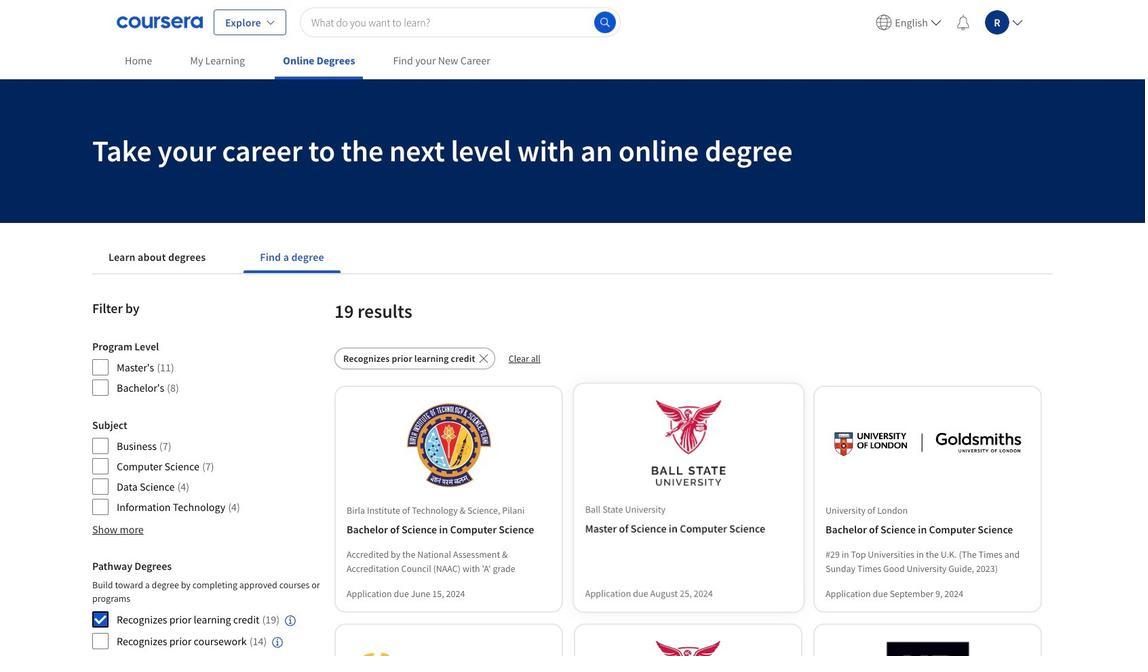 Task type: vqa. For each thing, say whether or not it's contained in the screenshot.
upfront? on the bottom left
no



Task type: locate. For each thing, give the bounding box(es) containing it.
ball state university logo image
[[591, 402, 786, 487]]

menu
[[871, 0, 1029, 44]]

birla institute of technology & science, pilani logo image
[[352, 404, 546, 488]]

tab list
[[92, 241, 362, 274]]

0 vertical spatial group
[[92, 340, 326, 397]]

1 group from the top
[[92, 340, 326, 397]]

group
[[92, 340, 326, 397], [92, 419, 326, 516], [92, 560, 326, 652]]

3 group from the top
[[92, 560, 326, 652]]

university of london logo image
[[831, 404, 1025, 488]]

1 vertical spatial group
[[92, 419, 326, 516]]

coursera image
[[117, 11, 203, 33]]

2 vertical spatial group
[[92, 560, 326, 652]]

None search field
[[300, 7, 621, 37]]

What do you want to learn? text field
[[300, 7, 621, 37]]

information about this filter image
[[285, 616, 296, 627]]



Task type: describe. For each thing, give the bounding box(es) containing it.
2 group from the top
[[92, 419, 326, 516]]

information about this filter image
[[272, 638, 283, 649]]



